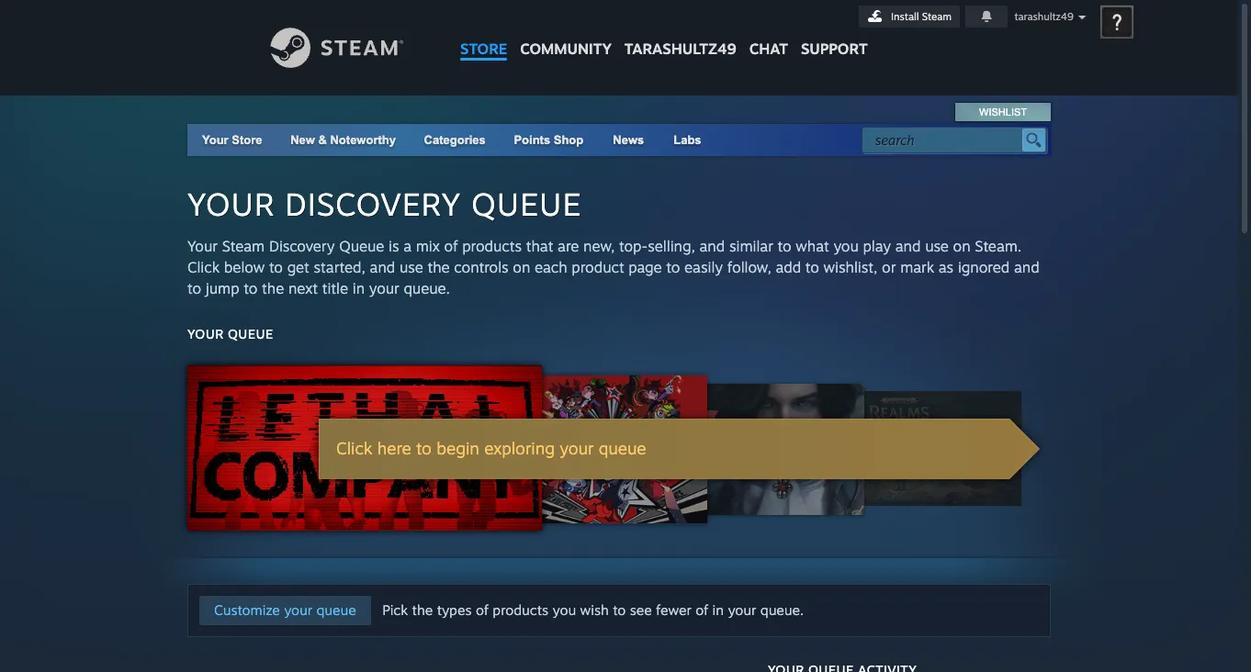 Task type: describe. For each thing, give the bounding box(es) containing it.
categories
[[424, 133, 486, 147]]

chat
[[750, 40, 789, 58]]

1 horizontal spatial in
[[713, 602, 724, 619]]

your inside your steam discovery queue is a mix of products that are new, top-selling, and similar to what you play and use on steam. click below to get started, and use the controls on each product page to easily follow, add to wishlist, or mark as ignored and to jump to the next title in your queue.
[[369, 279, 400, 298]]

here
[[378, 438, 411, 459]]

selling,
[[648, 237, 696, 256]]

points shop
[[514, 133, 584, 147]]

click here to begin exploring your queue
[[336, 438, 647, 459]]

mix
[[416, 237, 440, 256]]

tarashultz49 inside 'link'
[[625, 40, 737, 58]]

a
[[404, 237, 412, 256]]

to left get
[[269, 258, 283, 277]]

in inside your steam discovery queue is a mix of products that are new, top-selling, and similar to what you play and use on steam. click below to get started, and use the controls on each product page to easily follow, add to wishlist, or mark as ignored and to jump to the next title in your queue.
[[353, 279, 365, 298]]

0 horizontal spatial queue
[[228, 326, 274, 342]]

new,
[[584, 237, 615, 256]]

your queue
[[188, 326, 274, 342]]

search text field
[[876, 129, 1018, 153]]

to down below
[[244, 279, 258, 298]]

begin
[[437, 438, 480, 459]]

store
[[460, 40, 508, 58]]

queue. inside your steam discovery queue is a mix of products that are new, top-selling, and similar to what you play and use on steam. click below to get started, and use the controls on each product page to easily follow, add to wishlist, or mark as ignored and to jump to the next title in your queue.
[[404, 279, 450, 298]]

fewer
[[656, 602, 692, 619]]

steam.
[[975, 237, 1022, 256]]

pick
[[382, 602, 408, 619]]

chat link
[[743, 0, 795, 63]]

wishlist
[[980, 107, 1028, 118]]

your for your queue
[[188, 326, 224, 342]]

your for your discovery queue
[[188, 185, 275, 223]]

your right exploring
[[560, 438, 594, 459]]

1 vertical spatial click
[[336, 438, 373, 459]]

news
[[613, 133, 645, 147]]

steam for install
[[923, 10, 952, 23]]

1 vertical spatial the
[[262, 279, 284, 298]]

2 horizontal spatial of
[[696, 602, 709, 619]]

what
[[796, 237, 830, 256]]

install steam link
[[859, 6, 961, 28]]

1 vertical spatial queue.
[[761, 602, 804, 619]]

your steam discovery queue is a mix of products that are new, top-selling, and similar to what you play and use on steam. click below to get started, and use the controls on each product page to easily follow, add to wishlist, or mark as ignored and to jump to the next title in your queue.
[[188, 237, 1040, 298]]

and down steam.
[[1015, 258, 1040, 277]]

labs link
[[659, 124, 717, 156]]

that
[[526, 237, 554, 256]]

new & noteworthy
[[291, 133, 396, 147]]

customize
[[214, 602, 280, 619]]

0 vertical spatial the
[[428, 258, 450, 277]]

jump
[[206, 279, 239, 298]]

to down what
[[806, 258, 820, 277]]

title
[[322, 279, 348, 298]]

get
[[287, 258, 310, 277]]

to left jump
[[188, 279, 201, 298]]

0 horizontal spatial you
[[553, 602, 576, 619]]

next
[[289, 279, 318, 298]]

follow,
[[728, 258, 772, 277]]

page
[[629, 258, 662, 277]]

see
[[630, 602, 652, 619]]

your right the "fewer"
[[728, 602, 757, 619]]

of inside your steam discovery queue is a mix of products that are new, top-selling, and similar to what you play and use on steam. click below to get started, and use the controls on each product page to easily follow, add to wishlist, or mark as ignored and to jump to the next title in your queue.
[[444, 237, 458, 256]]

to right here
[[416, 438, 432, 459]]

points shop link
[[499, 124, 599, 156]]

your discovery queue
[[188, 185, 582, 223]]

customize your queue
[[214, 602, 356, 619]]

1 vertical spatial use
[[400, 258, 423, 277]]

2 vertical spatial the
[[412, 602, 433, 619]]

pick the types of products you wish to see fewer of in your queue.
[[382, 602, 804, 619]]

&
[[318, 133, 327, 147]]

your right customize
[[284, 602, 313, 619]]

click here to begin exploring your queue link
[[188, 353, 1051, 531]]

discovery inside your steam discovery queue is a mix of products that are new, top-selling, and similar to what you play and use on steam. click below to get started, and use the controls on each product page to easily follow, add to wishlist, or mark as ignored and to jump to the next title in your queue.
[[269, 237, 335, 256]]

wishlist,
[[824, 258, 878, 277]]

controls
[[454, 258, 509, 277]]

shop
[[554, 133, 584, 147]]

to up "add" on the top of the page
[[778, 237, 792, 256]]

install
[[892, 10, 920, 23]]

0 horizontal spatial on
[[513, 258, 531, 277]]

product
[[572, 258, 625, 277]]

top-
[[620, 237, 648, 256]]

1 vertical spatial queue
[[599, 438, 647, 459]]

exploring
[[484, 438, 555, 459]]

and up mark
[[896, 237, 921, 256]]

to left see
[[613, 602, 626, 619]]



Task type: vqa. For each thing, say whether or not it's contained in the screenshot.
tarashultz49 to the left
yes



Task type: locate. For each thing, give the bounding box(es) containing it.
1 vertical spatial queue
[[339, 237, 384, 256]]

queue.
[[404, 279, 450, 298], [761, 602, 804, 619]]

discovery up is
[[285, 185, 462, 223]]

categories link
[[424, 133, 486, 147]]

0 horizontal spatial queue
[[339, 237, 384, 256]]

noteworthy
[[330, 133, 396, 147]]

below
[[224, 258, 265, 277]]

0 vertical spatial steam
[[923, 10, 952, 23]]

you left wish
[[553, 602, 576, 619]]

steam inside your steam discovery queue is a mix of products that are new, top-selling, and similar to what you play and use on steam. click below to get started, and use the controls on each product page to easily follow, add to wishlist, or mark as ignored and to jump to the next title in your queue.
[[222, 237, 265, 256]]

are
[[558, 237, 579, 256]]

store
[[232, 133, 262, 147]]

the
[[428, 258, 450, 277], [262, 279, 284, 298], [412, 602, 433, 619]]

types
[[437, 602, 472, 619]]

0 vertical spatial you
[[834, 237, 859, 256]]

0 vertical spatial queue
[[228, 326, 274, 342]]

support link
[[795, 0, 875, 63]]

queue
[[472, 185, 582, 223], [339, 237, 384, 256]]

your for your steam discovery queue is a mix of products that are new, top-selling, and similar to what you play and use on steam. click below to get started, and use the controls on each product page to easily follow, add to wishlist, or mark as ignored and to jump to the next title in your queue.
[[188, 237, 218, 256]]

your for your store
[[202, 133, 229, 147]]

1 horizontal spatial click
[[336, 438, 373, 459]]

0 vertical spatial products
[[462, 237, 522, 256]]

click left here
[[336, 438, 373, 459]]

1 horizontal spatial steam
[[923, 10, 952, 23]]

0 vertical spatial in
[[353, 279, 365, 298]]

1 vertical spatial steam
[[222, 237, 265, 256]]

use down a
[[400, 258, 423, 277]]

steam up below
[[222, 237, 265, 256]]

your down jump
[[188, 326, 224, 342]]

your inside your steam discovery queue is a mix of products that are new, top-selling, and similar to what you play and use on steam. click below to get started, and use the controls on each product page to easily follow, add to wishlist, or mark as ignored and to jump to the next title in your queue.
[[188, 237, 218, 256]]

1 horizontal spatial queue
[[472, 185, 582, 223]]

you up wishlist,
[[834, 237, 859, 256]]

to down selling,
[[667, 258, 680, 277]]

your down your store
[[188, 185, 275, 223]]

you
[[834, 237, 859, 256], [553, 602, 576, 619]]

0 vertical spatial queue.
[[404, 279, 450, 298]]

on down the that
[[513, 258, 531, 277]]

wish
[[580, 602, 609, 619]]

0 vertical spatial on
[[954, 237, 971, 256]]

products right types
[[493, 602, 549, 619]]

1 horizontal spatial you
[[834, 237, 859, 256]]

1 horizontal spatial use
[[926, 237, 949, 256]]

queue inside your steam discovery queue is a mix of products that are new, top-selling, and similar to what you play and use on steam. click below to get started, and use the controls on each product page to easily follow, add to wishlist, or mark as ignored and to jump to the next title in your queue.
[[339, 237, 384, 256]]

click up jump
[[188, 258, 220, 277]]

products up controls at top
[[462, 237, 522, 256]]

1 horizontal spatial on
[[954, 237, 971, 256]]

news link
[[599, 124, 659, 156]]

steam
[[923, 10, 952, 23], [222, 237, 265, 256]]

discovery
[[285, 185, 462, 223], [269, 237, 335, 256]]

you inside your steam discovery queue is a mix of products that are new, top-selling, and similar to what you play and use on steam. click below to get started, and use the controls on each product page to easily follow, add to wishlist, or mark as ignored and to jump to the next title in your queue.
[[834, 237, 859, 256]]

your store link
[[202, 133, 262, 147]]

easily
[[685, 258, 723, 277]]

and up easily
[[700, 237, 725, 256]]

click inside your steam discovery queue is a mix of products that are new, top-selling, and similar to what you play and use on steam. click below to get started, and use the controls on each product page to easily follow, add to wishlist, or mark as ignored and to jump to the next title in your queue.
[[188, 258, 220, 277]]

0 vertical spatial discovery
[[285, 185, 462, 223]]

tarashultz49
[[1015, 10, 1074, 23], [625, 40, 737, 58]]

on
[[954, 237, 971, 256], [513, 258, 531, 277]]

products
[[462, 237, 522, 256], [493, 602, 549, 619]]

queue up started,
[[339, 237, 384, 256]]

to
[[778, 237, 792, 256], [269, 258, 283, 277], [667, 258, 680, 277], [806, 258, 820, 277], [188, 279, 201, 298], [244, 279, 258, 298], [416, 438, 432, 459], [613, 602, 626, 619]]

0 horizontal spatial queue.
[[404, 279, 450, 298]]

mark
[[901, 258, 935, 277]]

2 horizontal spatial queue
[[599, 438, 647, 459]]

your store
[[202, 133, 262, 147]]

the right pick
[[412, 602, 433, 619]]

the down mix
[[428, 258, 450, 277]]

0 vertical spatial queue
[[472, 185, 582, 223]]

each
[[535, 258, 568, 277]]

1 vertical spatial discovery
[[269, 237, 335, 256]]

and down is
[[370, 258, 396, 277]]

0 vertical spatial tarashultz49
[[1015, 10, 1074, 23]]

new & noteworthy link
[[291, 133, 396, 147]]

ignored
[[959, 258, 1010, 277]]

1 horizontal spatial tarashultz49
[[1015, 10, 1074, 23]]

steam for your
[[222, 237, 265, 256]]

use up as
[[926, 237, 949, 256]]

store link
[[454, 0, 514, 67]]

community link
[[514, 0, 618, 67]]

on up as
[[954, 237, 971, 256]]

community
[[520, 40, 612, 58]]

1 horizontal spatial queue.
[[761, 602, 804, 619]]

products inside your steam discovery queue is a mix of products that are new, top-selling, and similar to what you play and use on steam. click below to get started, and use the controls on each product page to easily follow, add to wishlist, or mark as ignored and to jump to the next title in your queue.
[[462, 237, 522, 256]]

is
[[389, 237, 399, 256]]

1 vertical spatial products
[[493, 602, 549, 619]]

of
[[444, 237, 458, 256], [476, 602, 489, 619], [696, 602, 709, 619]]

1 vertical spatial you
[[553, 602, 576, 619]]

of right the "fewer"
[[696, 602, 709, 619]]

0 horizontal spatial in
[[353, 279, 365, 298]]

your left store
[[202, 133, 229, 147]]

click
[[188, 258, 220, 277], [336, 438, 373, 459]]

use
[[926, 237, 949, 256], [400, 258, 423, 277]]

0 horizontal spatial steam
[[222, 237, 265, 256]]

or
[[882, 258, 897, 277]]

0 vertical spatial click
[[188, 258, 220, 277]]

wishlist link
[[957, 103, 1051, 121]]

in right the "fewer"
[[713, 602, 724, 619]]

started,
[[314, 258, 366, 277]]

of right types
[[476, 602, 489, 619]]

0 horizontal spatial of
[[444, 237, 458, 256]]

1 horizontal spatial queue
[[317, 602, 356, 619]]

tarashultz49 link
[[618, 0, 743, 67]]

0 horizontal spatial use
[[400, 258, 423, 277]]

your down is
[[369, 279, 400, 298]]

2 vertical spatial queue
[[317, 602, 356, 619]]

discovery up get
[[269, 237, 335, 256]]

1 horizontal spatial of
[[476, 602, 489, 619]]

queue
[[228, 326, 274, 342], [599, 438, 647, 459], [317, 602, 356, 619]]

add
[[776, 258, 802, 277]]

points
[[514, 133, 551, 147]]

1 vertical spatial in
[[713, 602, 724, 619]]

0 horizontal spatial tarashultz49
[[625, 40, 737, 58]]

your up jump
[[188, 237, 218, 256]]

queue up the that
[[472, 185, 582, 223]]

the left "next"
[[262, 279, 284, 298]]

0 horizontal spatial click
[[188, 258, 220, 277]]

and
[[700, 237, 725, 256], [896, 237, 921, 256], [370, 258, 396, 277], [1015, 258, 1040, 277]]

your
[[369, 279, 400, 298], [560, 438, 594, 459], [284, 602, 313, 619], [728, 602, 757, 619]]

in right title
[[353, 279, 365, 298]]

steam right the install at the right of the page
[[923, 10, 952, 23]]

labs
[[674, 133, 702, 147]]

as
[[939, 258, 954, 277]]

1 vertical spatial tarashultz49
[[625, 40, 737, 58]]

new
[[291, 133, 315, 147]]

similar
[[730, 237, 774, 256]]

your
[[202, 133, 229, 147], [188, 185, 275, 223], [188, 237, 218, 256], [188, 326, 224, 342]]

0 vertical spatial use
[[926, 237, 949, 256]]

of right mix
[[444, 237, 458, 256]]

support
[[801, 40, 868, 58]]

play
[[863, 237, 892, 256]]

install steam
[[892, 10, 952, 23]]

1 vertical spatial on
[[513, 258, 531, 277]]

in
[[353, 279, 365, 298], [713, 602, 724, 619]]



